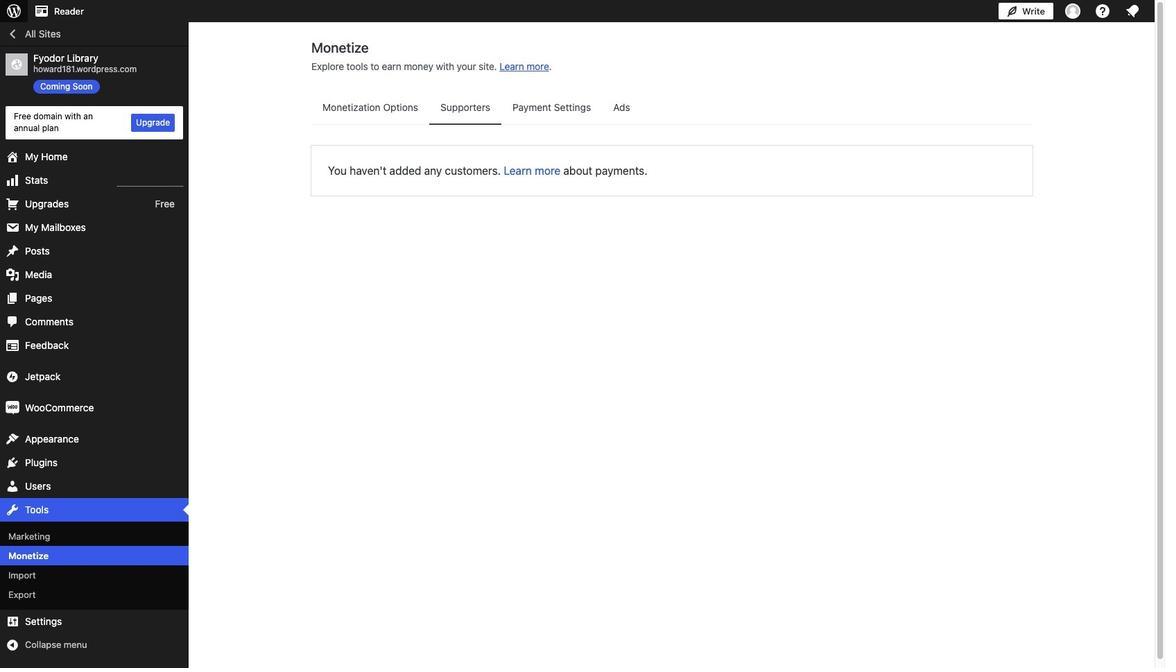 Task type: locate. For each thing, give the bounding box(es) containing it.
img image
[[6, 369, 19, 383], [6, 401, 19, 415]]

0 vertical spatial img image
[[6, 369, 19, 383]]

main content
[[311, 39, 1033, 196]]

1 vertical spatial img image
[[6, 401, 19, 415]]

manage your sites image
[[6, 3, 22, 19]]

1 img image from the top
[[6, 369, 19, 383]]

highest hourly views 0 image
[[117, 177, 183, 186]]

menu
[[311, 90, 1033, 125]]



Task type: describe. For each thing, give the bounding box(es) containing it.
my profile image
[[1066, 3, 1081, 19]]

2 img image from the top
[[6, 401, 19, 415]]

manage your notifications image
[[1125, 3, 1141, 19]]

help image
[[1095, 3, 1111, 19]]



Task type: vqa. For each thing, say whether or not it's contained in the screenshot.
Tronar is a simple blog theme. It works best with featured images. The latest sticky post appears at the top with a large featured image.
no



